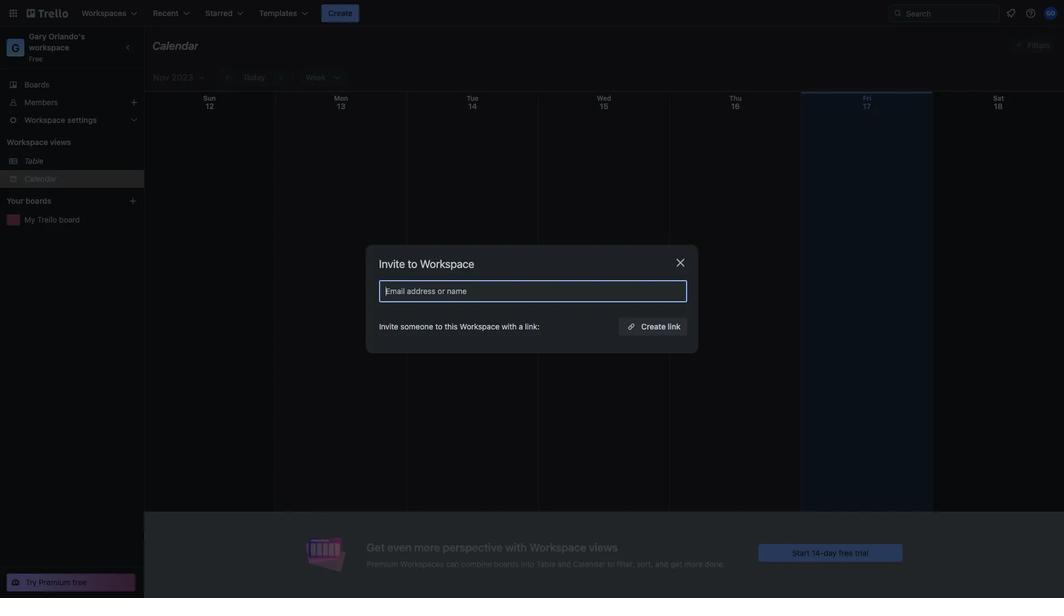 Task type: describe. For each thing, give the bounding box(es) containing it.
boards inside get even more perspective with workspace views premium workspaces can combine boards into table and calendar to filter, sort, and get more done.
[[494, 560, 519, 569]]

invite to workspace
[[379, 257, 475, 270]]

calendar inside calendar link
[[24, 174, 57, 184]]

invite for invite someone to this workspace with a link:
[[379, 322, 398, 332]]

close image
[[674, 256, 687, 270]]

gary orlando's workspace free
[[29, 32, 87, 63]]

primary element
[[0, 0, 1064, 27]]

into
[[521, 560, 535, 569]]

try
[[26, 579, 37, 588]]

Calendar text field
[[152, 35, 199, 56]]

mon
[[334, 95, 348, 102]]

board
[[59, 215, 80, 225]]

gary orlando's workspace link
[[29, 32, 87, 52]]

sun
[[203, 95, 216, 102]]

nov
[[153, 72, 169, 83]]

get
[[367, 541, 385, 554]]

thu
[[730, 95, 742, 102]]

switch to… image
[[8, 8, 19, 19]]

someone
[[401, 322, 433, 332]]

1 and from the left
[[558, 560, 571, 569]]

create link
[[641, 322, 681, 332]]

can
[[446, 560, 459, 569]]

14
[[468, 102, 477, 111]]

fri
[[863, 95, 872, 102]]

trello
[[37, 215, 57, 225]]

0 horizontal spatial table
[[24, 157, 43, 166]]

workspaces
[[400, 560, 444, 569]]

invite for invite to workspace
[[379, 257, 405, 270]]

table link
[[24, 156, 137, 167]]

boards
[[24, 80, 50, 89]]

sort,
[[637, 560, 653, 569]]

0 vertical spatial views
[[50, 138, 71, 147]]

nov 2023 button
[[149, 69, 207, 86]]

1 vertical spatial to
[[435, 322, 443, 332]]

start 14-day free trial
[[792, 549, 869, 558]]

filters
[[1028, 41, 1051, 50]]

sat
[[994, 95, 1004, 102]]

15
[[600, 102, 609, 111]]

12
[[206, 102, 214, 111]]

open information menu image
[[1026, 8, 1037, 19]]

combine
[[461, 560, 492, 569]]

free
[[29, 55, 43, 63]]

my trello board link
[[24, 215, 137, 226]]

this
[[445, 322, 458, 332]]

get even more perspective with workspace views premium workspaces can combine boards into table and calendar to filter, sort, and get more done.
[[367, 541, 725, 569]]

table inside get even more perspective with workspace views premium workspaces can combine boards into table and calendar to filter, sort, and get more done.
[[537, 560, 556, 569]]

today
[[243, 73, 265, 82]]

to inside get even more perspective with workspace views premium workspaces can combine boards into table and calendar to filter, sort, and get more done.
[[608, 560, 615, 569]]

gary
[[29, 32, 47, 41]]

18
[[994, 102, 1003, 111]]

my
[[24, 215, 35, 225]]

your boards
[[7, 197, 51, 206]]

calendar link
[[24, 174, 137, 185]]

create for create
[[328, 9, 353, 18]]



Task type: vqa. For each thing, say whether or not it's contained in the screenshot.
Create for Create link
yes



Task type: locate. For each thing, give the bounding box(es) containing it.
search image
[[894, 9, 903, 18]]

13
[[337, 102, 346, 111]]

and
[[558, 560, 571, 569], [655, 560, 669, 569]]

boards link
[[0, 76, 144, 94]]

wed
[[597, 95, 612, 102]]

boards left the 'into'
[[494, 560, 519, 569]]

even
[[387, 541, 412, 554]]

filter,
[[617, 560, 635, 569]]

create button
[[322, 4, 359, 22]]

Search field
[[903, 5, 1000, 22]]

1 vertical spatial more
[[685, 560, 703, 569]]

week button
[[299, 69, 348, 86]]

premium down get
[[367, 560, 398, 569]]

a
[[519, 322, 523, 332]]

2 and from the left
[[655, 560, 669, 569]]

workspace
[[7, 138, 48, 147], [420, 257, 475, 270], [460, 322, 500, 332], [530, 541, 587, 554]]

0 horizontal spatial premium
[[39, 579, 70, 588]]

1 horizontal spatial calendar
[[152, 39, 199, 52]]

premium inside button
[[39, 579, 70, 588]]

workspace navigation collapse icon image
[[121, 40, 136, 55]]

create
[[328, 9, 353, 18], [641, 322, 666, 332]]

add board image
[[129, 197, 137, 206]]

0 vertical spatial boards
[[26, 197, 51, 206]]

1 vertical spatial free
[[73, 579, 87, 588]]

2 horizontal spatial calendar
[[573, 560, 605, 569]]

premium right try
[[39, 579, 70, 588]]

create inside button
[[328, 9, 353, 18]]

calendar inside get even more perspective with workspace views premium workspaces can combine boards into table and calendar to filter, sort, and get more done.
[[573, 560, 605, 569]]

0 vertical spatial calendar
[[152, 39, 199, 52]]

14-
[[812, 549, 824, 558]]

g
[[11, 41, 20, 54]]

calendar up the nov 2023 button
[[152, 39, 199, 52]]

1 horizontal spatial premium
[[367, 560, 398, 569]]

your
[[7, 197, 24, 206]]

and left get at the right bottom
[[655, 560, 669, 569]]

more right get at the right bottom
[[685, 560, 703, 569]]

premium inside get even more perspective with workspace views premium workspaces can combine boards into table and calendar to filter, sort, and get more done.
[[367, 560, 398, 569]]

1 invite from the top
[[379, 257, 405, 270]]

invite
[[379, 257, 405, 270], [379, 322, 398, 332]]

views inside get even more perspective with workspace views premium workspaces can combine boards into table and calendar to filter, sort, and get more done.
[[589, 541, 618, 554]]

members link
[[0, 94, 144, 111]]

2 vertical spatial calendar
[[573, 560, 605, 569]]

2 invite from the top
[[379, 322, 398, 332]]

views up 'filter,'
[[589, 541, 618, 554]]

1 horizontal spatial more
[[685, 560, 703, 569]]

2023
[[171, 72, 193, 83]]

0 vertical spatial to
[[408, 257, 417, 270]]

with left a
[[502, 322, 517, 332]]

with inside get even more perspective with workspace views premium workspaces can combine boards into table and calendar to filter, sort, and get more done.
[[505, 541, 527, 554]]

create inside button
[[641, 322, 666, 332]]

workspace
[[29, 43, 69, 52]]

my trello board
[[24, 215, 80, 225]]

try premium free button
[[7, 574, 135, 592]]

views
[[50, 138, 71, 147], [589, 541, 618, 554]]

1 vertical spatial create
[[641, 322, 666, 332]]

link
[[668, 322, 681, 332]]

Email address or name text field
[[386, 284, 685, 299]]

0 vertical spatial table
[[24, 157, 43, 166]]

16
[[731, 102, 740, 111]]

your boards with 1 items element
[[7, 195, 112, 208]]

2 horizontal spatial to
[[608, 560, 615, 569]]

workspace inside get even more perspective with workspace views premium workspaces can combine boards into table and calendar to filter, sort, and get more done.
[[530, 541, 587, 554]]

nov 2023
[[153, 72, 193, 83]]

0 horizontal spatial to
[[408, 257, 417, 270]]

gary orlando (garyorlando) image
[[1044, 7, 1058, 20]]

and right the 'into'
[[558, 560, 571, 569]]

start
[[792, 549, 810, 558]]

with
[[502, 322, 517, 332], [505, 541, 527, 554]]

today button
[[239, 69, 270, 86]]

with up the 'into'
[[505, 541, 527, 554]]

0 vertical spatial more
[[414, 541, 440, 554]]

invite someone to this workspace with a link:
[[379, 322, 540, 332]]

orlando's
[[49, 32, 85, 41]]

0 horizontal spatial free
[[73, 579, 87, 588]]

free right try
[[73, 579, 87, 588]]

1 vertical spatial table
[[537, 560, 556, 569]]

boards
[[26, 197, 51, 206], [494, 560, 519, 569]]

0 horizontal spatial calendar
[[24, 174, 57, 184]]

members
[[24, 98, 58, 107]]

calendar left 'filter,'
[[573, 560, 605, 569]]

day
[[824, 549, 837, 558]]

start 14-day free trial link
[[759, 545, 903, 562]]

1 horizontal spatial to
[[435, 322, 443, 332]]

create link button
[[619, 318, 687, 336]]

0 vertical spatial create
[[328, 9, 353, 18]]

more
[[414, 541, 440, 554], [685, 560, 703, 569]]

1 horizontal spatial create
[[641, 322, 666, 332]]

1 horizontal spatial free
[[839, 549, 853, 558]]

1 horizontal spatial boards
[[494, 560, 519, 569]]

trial
[[855, 549, 869, 558]]

1 horizontal spatial table
[[537, 560, 556, 569]]

week
[[306, 73, 326, 82]]

0 vertical spatial with
[[502, 322, 517, 332]]

1 vertical spatial premium
[[39, 579, 70, 588]]

1 horizontal spatial views
[[589, 541, 618, 554]]

perspective
[[443, 541, 503, 554]]

free right day
[[839, 549, 853, 558]]

1 vertical spatial invite
[[379, 322, 398, 332]]

table
[[24, 157, 43, 166], [537, 560, 556, 569]]

0 vertical spatial free
[[839, 549, 853, 558]]

0 vertical spatial premium
[[367, 560, 398, 569]]

get
[[671, 560, 683, 569]]

table right the 'into'
[[537, 560, 556, 569]]

1 vertical spatial boards
[[494, 560, 519, 569]]

0 horizontal spatial boards
[[26, 197, 51, 206]]

done.
[[705, 560, 725, 569]]

create for create link
[[641, 322, 666, 332]]

17
[[863, 102, 871, 111]]

1 vertical spatial views
[[589, 541, 618, 554]]

1 horizontal spatial and
[[655, 560, 669, 569]]

0 horizontal spatial more
[[414, 541, 440, 554]]

tue
[[467, 95, 479, 102]]

more up workspaces
[[414, 541, 440, 554]]

2 vertical spatial to
[[608, 560, 615, 569]]

1 vertical spatial with
[[505, 541, 527, 554]]

0 vertical spatial invite
[[379, 257, 405, 270]]

calendar
[[152, 39, 199, 52], [24, 174, 57, 184], [573, 560, 605, 569]]

0 horizontal spatial and
[[558, 560, 571, 569]]

1 vertical spatial calendar
[[24, 174, 57, 184]]

g link
[[7, 39, 24, 57]]

boards up my
[[26, 197, 51, 206]]

link:
[[525, 322, 540, 332]]

premium
[[367, 560, 398, 569], [39, 579, 70, 588]]

filters button
[[1011, 37, 1054, 54]]

free
[[839, 549, 853, 558], [73, 579, 87, 588]]

try premium free
[[26, 579, 87, 588]]

0 notifications image
[[1005, 7, 1018, 20]]

calendar up your boards
[[24, 174, 57, 184]]

views up table link
[[50, 138, 71, 147]]

table down workspace views
[[24, 157, 43, 166]]

free inside button
[[73, 579, 87, 588]]

0 horizontal spatial create
[[328, 9, 353, 18]]

workspace views
[[7, 138, 71, 147]]

0 horizontal spatial views
[[50, 138, 71, 147]]

to
[[408, 257, 417, 270], [435, 322, 443, 332], [608, 560, 615, 569]]



